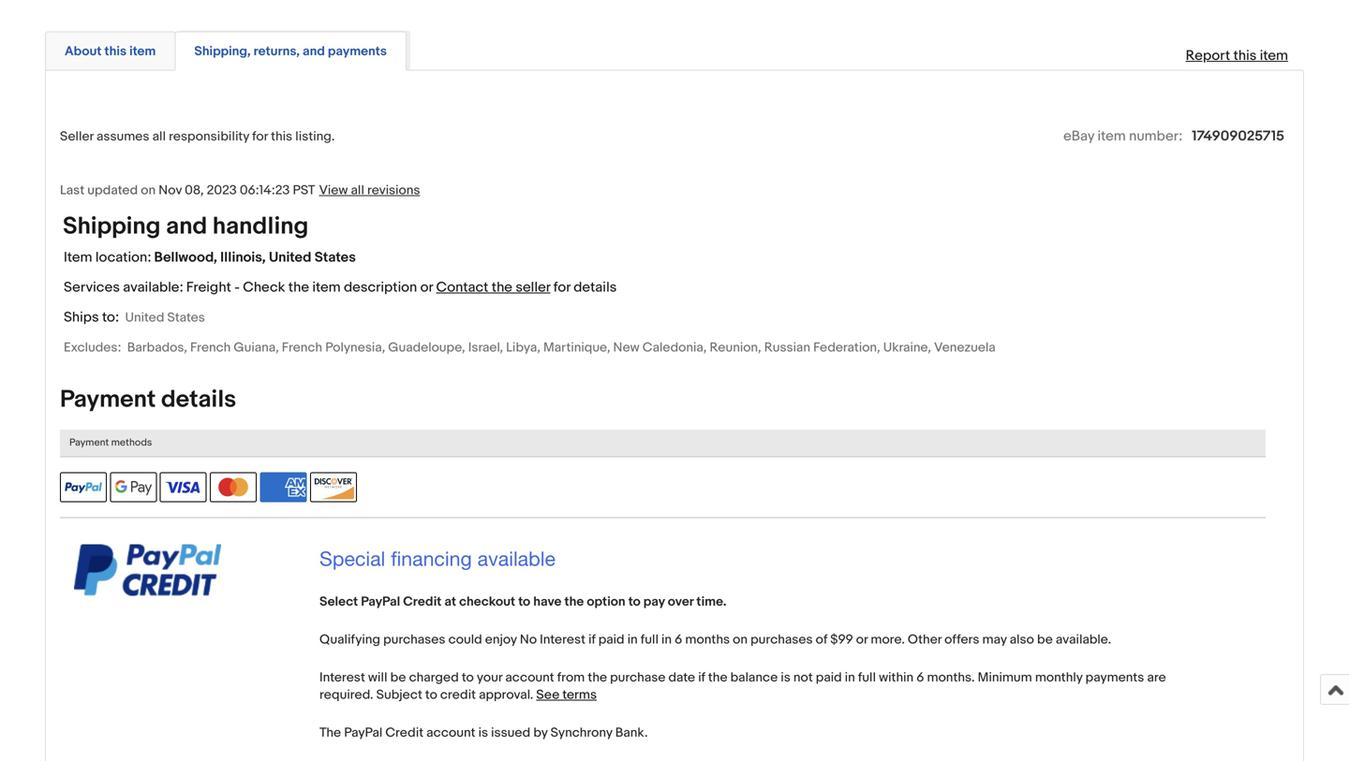 Task type: vqa. For each thing, say whether or not it's contained in the screenshot.
Dimensions in the left of the page
no



Task type: locate. For each thing, give the bounding box(es) containing it.
all right view
[[351, 182, 364, 198]]

discover image
[[310, 473, 357, 502]]

payment for payment details
[[60, 386, 156, 415]]

1 horizontal spatial all
[[351, 182, 364, 198]]

in down pay
[[661, 632, 672, 648]]

0 vertical spatial account
[[505, 670, 554, 686]]

1 purchases from the left
[[383, 632, 445, 648]]

is left not
[[781, 670, 790, 686]]

guiana,
[[234, 340, 279, 356]]

or left contact
[[420, 279, 433, 296]]

date
[[668, 670, 695, 686]]

1 vertical spatial united
[[125, 310, 164, 326]]

united inside ships to: united states
[[125, 310, 164, 326]]

payments right returns,
[[328, 44, 387, 60]]

purchases
[[383, 632, 445, 648], [751, 632, 813, 648]]

issued
[[491, 726, 530, 742]]

google pay image
[[110, 473, 157, 502]]

1 vertical spatial be
[[390, 670, 406, 686]]

the left seller
[[492, 279, 512, 296]]

details down the barbados,
[[161, 386, 236, 415]]

paypal
[[361, 594, 400, 610], [344, 726, 382, 742]]

in
[[627, 632, 638, 648], [661, 632, 672, 648], [845, 670, 855, 686]]

0 horizontal spatial is
[[478, 726, 488, 742]]

purchases up charged
[[383, 632, 445, 648]]

item
[[64, 249, 92, 266]]

credit down the subject
[[385, 726, 424, 742]]

is inside 'interest will be charged to your account from the purchase date if the balance is not paid in full within 6 months. minimum monthly payments are required. subject to credit approval.'
[[781, 670, 790, 686]]

full left within
[[858, 670, 876, 686]]

1 horizontal spatial details
[[574, 279, 617, 296]]

balance
[[730, 670, 778, 686]]

0 horizontal spatial payments
[[328, 44, 387, 60]]

0 vertical spatial payment
[[60, 386, 156, 415]]

0 horizontal spatial for
[[252, 129, 268, 145]]

0 vertical spatial credit
[[403, 594, 442, 610]]

united up check
[[269, 249, 311, 266]]

if inside 'interest will be charged to your account from the purchase date if the balance is not paid in full within 6 months. minimum monthly payments are required. subject to credit approval.'
[[698, 670, 705, 686]]

for right responsibility
[[252, 129, 268, 145]]

credit left at
[[403, 594, 442, 610]]

0 horizontal spatial interest
[[319, 670, 365, 686]]

this right about
[[104, 44, 127, 60]]

full inside 'interest will be charged to your account from the purchase date if the balance is not paid in full within 6 months. minimum monthly payments are required. subject to credit approval.'
[[858, 670, 876, 686]]

payment up payment methods
[[60, 386, 156, 415]]

available:
[[123, 279, 183, 296]]

paypal for the
[[344, 726, 382, 742]]

or
[[420, 279, 433, 296], [856, 632, 868, 648]]

of
[[816, 632, 827, 648]]

payments
[[328, 44, 387, 60], [1085, 670, 1144, 686]]

details
[[574, 279, 617, 296], [161, 386, 236, 415]]

time.
[[696, 594, 726, 610]]

1 horizontal spatial is
[[781, 670, 790, 686]]

not
[[793, 670, 813, 686]]

credit
[[403, 594, 442, 610], [385, 726, 424, 742]]

1 vertical spatial interest
[[319, 670, 365, 686]]

paypal right select
[[361, 594, 400, 610]]

item right ebay
[[1098, 128, 1126, 145]]

0 vertical spatial full
[[641, 632, 659, 648]]

0 vertical spatial and
[[303, 44, 325, 60]]

if right date
[[698, 670, 705, 686]]

view
[[319, 182, 348, 198]]

paid inside 'interest will be charged to your account from the purchase date if the balance is not paid in full within 6 months. minimum monthly payments are required. subject to credit approval.'
[[816, 670, 842, 686]]

this
[[104, 44, 127, 60], [1233, 47, 1257, 64], [271, 129, 292, 145]]

more.
[[871, 632, 905, 648]]

seller assumes all responsibility for this listing.
[[60, 129, 335, 145]]

interest right no on the left bottom of the page
[[540, 632, 586, 648]]

$99
[[830, 632, 853, 648]]

0 horizontal spatial if
[[588, 632, 595, 648]]

nov
[[159, 182, 182, 198]]

shipping
[[63, 212, 161, 241]]

1 horizontal spatial payments
[[1085, 670, 1144, 686]]

1 horizontal spatial in
[[661, 632, 672, 648]]

1 vertical spatial 6
[[916, 670, 924, 686]]

1 horizontal spatial this
[[271, 129, 292, 145]]

1 vertical spatial credit
[[385, 726, 424, 742]]

1 vertical spatial all
[[351, 182, 364, 198]]

the
[[319, 726, 341, 742]]

6 left months
[[675, 632, 682, 648]]

1 vertical spatial account
[[426, 726, 475, 742]]

see terms link
[[536, 688, 597, 704]]

states
[[315, 249, 356, 266], [167, 310, 205, 326]]

174909025715
[[1192, 128, 1284, 145]]

0 horizontal spatial this
[[104, 44, 127, 60]]

1 horizontal spatial for
[[553, 279, 570, 296]]

in down $99
[[845, 670, 855, 686]]

0 horizontal spatial and
[[166, 212, 207, 241]]

1 horizontal spatial and
[[303, 44, 325, 60]]

0 vertical spatial united
[[269, 249, 311, 266]]

item right about
[[129, 44, 156, 60]]

on right months
[[733, 632, 748, 648]]

this inside button
[[104, 44, 127, 60]]

account down credit
[[426, 726, 475, 742]]

bank.
[[615, 726, 648, 742]]

all
[[152, 129, 166, 145], [351, 182, 364, 198]]

if down option
[[588, 632, 595, 648]]

checkout
[[459, 594, 515, 610]]

1 vertical spatial and
[[166, 212, 207, 241]]

0 horizontal spatial french
[[190, 340, 231, 356]]

item location: bellwood, illinois, united states
[[64, 249, 356, 266]]

ships
[[64, 309, 99, 326]]

see
[[536, 688, 560, 704]]

be right the "also"
[[1037, 632, 1053, 648]]

1 vertical spatial details
[[161, 386, 236, 415]]

1 vertical spatial paypal
[[344, 726, 382, 742]]

last
[[60, 182, 84, 198]]

french right guiana,
[[282, 340, 322, 356]]

for right seller
[[553, 279, 570, 296]]

select paypal credit at checkout to have the option to pay over time.
[[319, 594, 726, 610]]

french
[[190, 340, 231, 356], [282, 340, 322, 356]]

paypal image
[[60, 473, 107, 502]]

0 vertical spatial be
[[1037, 632, 1053, 648]]

the
[[288, 279, 309, 296], [492, 279, 512, 296], [564, 594, 584, 610], [588, 670, 607, 686], [708, 670, 727, 686]]

report this item link
[[1176, 38, 1298, 74]]

offers
[[945, 632, 979, 648]]

paypal right the at the left bottom of page
[[344, 726, 382, 742]]

0 horizontal spatial in
[[627, 632, 638, 648]]

0 horizontal spatial purchases
[[383, 632, 445, 648]]

shipping, returns, and payments
[[194, 44, 387, 60]]

0 horizontal spatial all
[[152, 129, 166, 145]]

0 vertical spatial is
[[781, 670, 790, 686]]

and up bellwood,
[[166, 212, 207, 241]]

1 vertical spatial paid
[[816, 670, 842, 686]]

services available: freight - check the item description or contact the seller for details
[[64, 279, 617, 296]]

0 vertical spatial or
[[420, 279, 433, 296]]

this right report
[[1233, 47, 1257, 64]]

payments left the are
[[1085, 670, 1144, 686]]

in up purchase
[[627, 632, 638, 648]]

enjoy
[[485, 632, 517, 648]]

be up the subject
[[390, 670, 406, 686]]

all right assumes
[[152, 129, 166, 145]]

0 vertical spatial all
[[152, 129, 166, 145]]

states down freight
[[167, 310, 205, 326]]

the up terms
[[588, 670, 607, 686]]

0 horizontal spatial on
[[141, 182, 156, 198]]

to:
[[102, 309, 119, 326]]

at
[[444, 594, 456, 610]]

the paypal credit account is issued by synchrony bank.
[[319, 726, 648, 742]]

1 vertical spatial is
[[478, 726, 488, 742]]

russian
[[764, 340, 810, 356]]

and right returns,
[[303, 44, 325, 60]]

0 horizontal spatial account
[[426, 726, 475, 742]]

methods
[[111, 437, 152, 449]]

1 vertical spatial if
[[698, 670, 705, 686]]

if
[[588, 632, 595, 648], [698, 670, 705, 686]]

item right report
[[1260, 47, 1288, 64]]

0 vertical spatial payments
[[328, 44, 387, 60]]

french left guiana,
[[190, 340, 231, 356]]

1 horizontal spatial 6
[[916, 670, 924, 686]]

0 vertical spatial 6
[[675, 632, 682, 648]]

full down pay
[[641, 632, 659, 648]]

0 vertical spatial paid
[[598, 632, 624, 648]]

monthly
[[1035, 670, 1083, 686]]

0 vertical spatial paypal
[[361, 594, 400, 610]]

0 horizontal spatial or
[[420, 279, 433, 296]]

for
[[252, 129, 268, 145], [553, 279, 570, 296]]

states up services available: freight - check the item description or contact the seller for details
[[315, 249, 356, 266]]

1 horizontal spatial purchases
[[751, 632, 813, 648]]

1 horizontal spatial or
[[856, 632, 868, 648]]

1 vertical spatial full
[[858, 670, 876, 686]]

paid right not
[[816, 670, 842, 686]]

1 horizontal spatial french
[[282, 340, 322, 356]]

and inside button
[[303, 44, 325, 60]]

the right date
[[708, 670, 727, 686]]

payments inside 'interest will be charged to your account from the purchase date if the balance is not paid in full within 6 months. minimum monthly payments are required. subject to credit approval.'
[[1085, 670, 1144, 686]]

2 horizontal spatial this
[[1233, 47, 1257, 64]]

0 horizontal spatial states
[[167, 310, 205, 326]]

months.
[[927, 670, 975, 686]]

about this item button
[[65, 43, 156, 60]]

credit for account
[[385, 726, 424, 742]]

and
[[303, 44, 325, 60], [166, 212, 207, 241]]

last updated on nov 08, 2023 06:14:23 pst view all revisions
[[60, 182, 420, 198]]

0 horizontal spatial united
[[125, 310, 164, 326]]

to left have
[[518, 594, 530, 610]]

this left listing.
[[271, 129, 292, 145]]

1 horizontal spatial if
[[698, 670, 705, 686]]

details right seller
[[574, 279, 617, 296]]

payment left methods
[[69, 437, 109, 449]]

purchases left of
[[751, 632, 813, 648]]

shipping, returns, and payments button
[[194, 43, 387, 60]]

1 vertical spatial payments
[[1085, 670, 1144, 686]]

paid down option
[[598, 632, 624, 648]]

item left the description
[[312, 279, 341, 296]]

6 right within
[[916, 670, 924, 686]]

1 horizontal spatial full
[[858, 670, 876, 686]]

1 vertical spatial states
[[167, 310, 205, 326]]

account up see
[[505, 670, 554, 686]]

no
[[520, 632, 537, 648]]

tab list
[[45, 28, 1304, 71]]

terms
[[562, 688, 597, 704]]

1 vertical spatial or
[[856, 632, 868, 648]]

paypal for select
[[361, 594, 400, 610]]

1 horizontal spatial be
[[1037, 632, 1053, 648]]

on left the nov
[[141, 182, 156, 198]]

item
[[129, 44, 156, 60], [1260, 47, 1288, 64], [1098, 128, 1126, 145], [312, 279, 341, 296]]

libya,
[[506, 340, 540, 356]]

interest inside 'interest will be charged to your account from the purchase date if the balance is not paid in full within 6 months. minimum monthly payments are required. subject to credit approval.'
[[319, 670, 365, 686]]

are
[[1147, 670, 1166, 686]]

or right $99
[[856, 632, 868, 648]]

0 horizontal spatial details
[[161, 386, 236, 415]]

0 horizontal spatial be
[[390, 670, 406, 686]]

1 horizontal spatial account
[[505, 670, 554, 686]]

report this item
[[1186, 47, 1288, 64]]

interest up required.
[[319, 670, 365, 686]]

1 vertical spatial payment
[[69, 437, 109, 449]]

0 vertical spatial if
[[588, 632, 595, 648]]

full
[[641, 632, 659, 648], [858, 670, 876, 686]]

1 vertical spatial on
[[733, 632, 748, 648]]

united down available: at the left of the page
[[125, 310, 164, 326]]

report
[[1186, 47, 1230, 64]]

2 horizontal spatial in
[[845, 670, 855, 686]]

this for about
[[104, 44, 127, 60]]

0 vertical spatial states
[[315, 249, 356, 266]]

0 vertical spatial details
[[574, 279, 617, 296]]

1 horizontal spatial interest
[[540, 632, 586, 648]]

1 horizontal spatial paid
[[816, 670, 842, 686]]

special financing available
[[319, 547, 556, 570]]

may
[[982, 632, 1007, 648]]

will
[[368, 670, 387, 686]]

0 horizontal spatial full
[[641, 632, 659, 648]]

is left issued
[[478, 726, 488, 742]]



Task type: describe. For each thing, give the bounding box(es) containing it.
6 inside 'interest will be charged to your account from the purchase date if the balance is not paid in full within 6 months. minimum monthly payments are required. subject to credit approval.'
[[916, 670, 924, 686]]

financing
[[391, 547, 472, 570]]

payment details
[[60, 386, 236, 415]]

minimum
[[978, 670, 1032, 686]]

1 horizontal spatial on
[[733, 632, 748, 648]]

about this item
[[65, 44, 156, 60]]

your
[[477, 670, 502, 686]]

synchrony
[[550, 726, 612, 742]]

2023
[[207, 182, 237, 198]]

credit for at
[[403, 594, 442, 610]]

0 horizontal spatial paid
[[598, 632, 624, 648]]

illinois,
[[220, 249, 266, 266]]

pst
[[293, 182, 315, 198]]

payment for payment methods
[[69, 437, 109, 449]]

required.
[[319, 688, 373, 704]]

within
[[879, 670, 914, 686]]

available.
[[1056, 632, 1111, 648]]

seller
[[60, 129, 94, 145]]

available
[[477, 547, 556, 570]]

approval.
[[479, 688, 533, 704]]

caledonia,
[[642, 340, 707, 356]]

barbados,
[[127, 340, 187, 356]]

the right check
[[288, 279, 309, 296]]

1 vertical spatial for
[[553, 279, 570, 296]]

american express image
[[260, 473, 307, 502]]

updated
[[87, 182, 138, 198]]

select
[[319, 594, 358, 610]]

listing.
[[295, 129, 335, 145]]

ukraine,
[[883, 340, 931, 356]]

check
[[243, 279, 285, 296]]

payments inside button
[[328, 44, 387, 60]]

contact
[[436, 279, 488, 296]]

0 vertical spatial on
[[141, 182, 156, 198]]

excludes:
[[64, 340, 121, 356]]

tab list containing about this item
[[45, 28, 1304, 71]]

new
[[613, 340, 640, 356]]

pay
[[643, 594, 665, 610]]

states inside ships to: united states
[[167, 310, 205, 326]]

contact the seller link
[[436, 279, 550, 296]]

subject
[[376, 688, 422, 704]]

view all revisions link
[[315, 182, 420, 198]]

purchase
[[610, 670, 665, 686]]

payment methods
[[69, 437, 152, 449]]

freight
[[186, 279, 231, 296]]

could
[[448, 632, 482, 648]]

1 horizontal spatial united
[[269, 249, 311, 266]]

0 horizontal spatial 6
[[675, 632, 682, 648]]

to left pay
[[628, 594, 641, 610]]

2 purchases from the left
[[751, 632, 813, 648]]

0 vertical spatial interest
[[540, 632, 586, 648]]

item inside button
[[129, 44, 156, 60]]

see terms
[[536, 688, 597, 704]]

1 horizontal spatial states
[[315, 249, 356, 266]]

to down charged
[[425, 688, 437, 704]]

option
[[587, 594, 625, 610]]

qualifying purchases could enjoy no interest if paid in full in 6 months on purchases of $99 or more. other offers may also be available.
[[319, 632, 1111, 648]]

federation,
[[813, 340, 880, 356]]

be inside 'interest will be charged to your account from the purchase date if the balance is not paid in full within 6 months. minimum monthly payments are required. subject to credit approval.'
[[390, 670, 406, 686]]

this for report
[[1233, 47, 1257, 64]]

0 vertical spatial for
[[252, 129, 268, 145]]

in inside 'interest will be charged to your account from the purchase date if the balance is not paid in full within 6 months. minimum monthly payments are required. subject to credit approval.'
[[845, 670, 855, 686]]

visa image
[[160, 473, 207, 502]]

assumes
[[96, 129, 149, 145]]

other
[[908, 632, 942, 648]]

credit
[[440, 688, 476, 704]]

location:
[[95, 249, 151, 266]]

also
[[1010, 632, 1034, 648]]

months
[[685, 632, 730, 648]]

2 french from the left
[[282, 340, 322, 356]]

qualifying
[[319, 632, 380, 648]]

seller
[[516, 279, 550, 296]]

have
[[533, 594, 562, 610]]

the right have
[[564, 594, 584, 610]]

venezuela
[[934, 340, 996, 356]]

number:
[[1129, 128, 1183, 145]]

martinique,
[[543, 340, 610, 356]]

shipping and handling
[[63, 212, 309, 241]]

description
[[344, 279, 417, 296]]

ships to: united states
[[64, 309, 205, 326]]

interest will be charged to your account from the purchase date if the balance is not paid in full within 6 months. minimum monthly payments are required. subject to credit approval.
[[319, 670, 1166, 704]]

master card image
[[210, 473, 257, 502]]

reunion,
[[710, 340, 761, 356]]

handling
[[213, 212, 309, 241]]

excludes: barbados, french guiana, french polynesia, guadeloupe, israel, libya, martinique, new caledonia, reunion, russian federation, ukraine, venezuela
[[64, 340, 996, 356]]

by
[[533, 726, 548, 742]]

israel,
[[468, 340, 503, 356]]

1 french from the left
[[190, 340, 231, 356]]

services
[[64, 279, 120, 296]]

ebay item number: 174909025715
[[1063, 128, 1284, 145]]

account inside 'interest will be charged to your account from the purchase date if the balance is not paid in full within 6 months. minimum monthly payments are required. subject to credit approval.'
[[505, 670, 554, 686]]

-
[[234, 279, 240, 296]]

shipping,
[[194, 44, 251, 60]]

special
[[319, 547, 385, 570]]

charged
[[409, 670, 459, 686]]

revisions
[[367, 182, 420, 198]]

08,
[[185, 182, 204, 198]]

to up credit
[[462, 670, 474, 686]]



